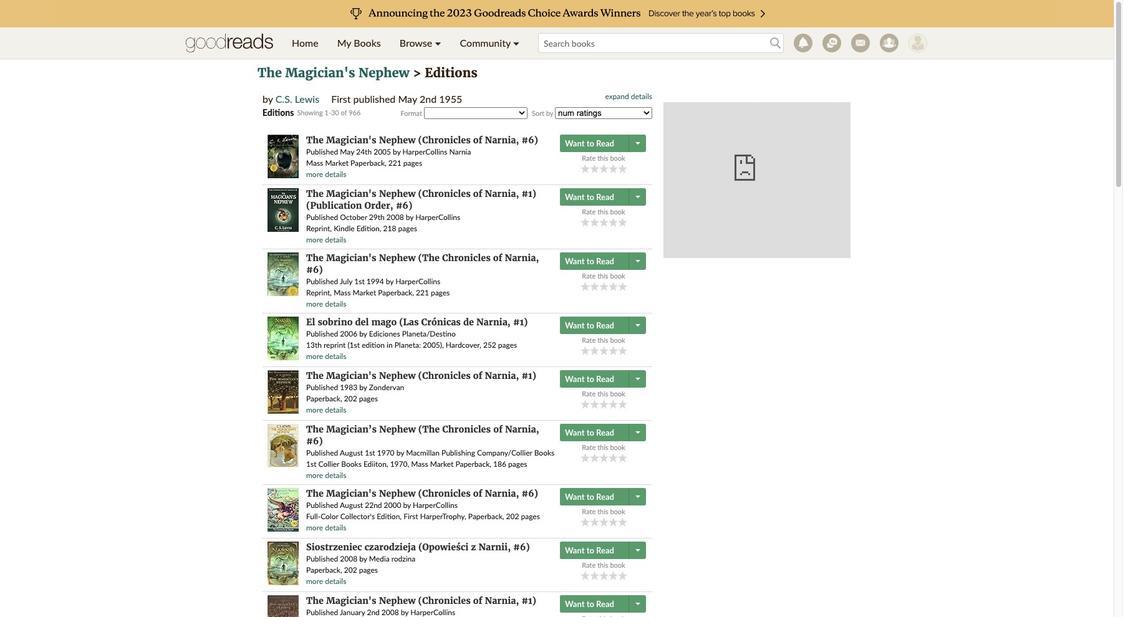 Task type: vqa. For each thing, say whether or not it's contained in the screenshot.


Task type: locate. For each thing, give the bounding box(es) containing it.
inbox image
[[851, 34, 870, 52]]

4 rate this book from the top
[[582, 336, 625, 344]]

chronicles up publishing
[[442, 424, 491, 435]]

(chronicles for by
[[418, 370, 471, 382]]

3 want to read button from the top
[[560, 253, 631, 270]]

0 vertical spatial chronicles
[[442, 253, 491, 264]]

of for the magician's nephew (chronicles of narnia, #1) (publication order, #6) published october 29th 2008               by harpercollins reprint, kindle edition, 218 pages more details
[[473, 188, 482, 200]]

2 horizontal spatial mass
[[411, 460, 428, 469]]

7 book from the top
[[610, 508, 625, 516]]

more inside "el sobrino del mago (las crónicas de narnia, #1) published 2006               by ediciones planeta/destino 13th reprint (1st edition in planeta: 2005), hardcover, 252 pages more details"
[[306, 352, 323, 361]]

book
[[610, 154, 625, 162], [610, 208, 625, 216], [610, 272, 625, 280], [610, 336, 625, 344], [610, 390, 625, 398], [610, 443, 625, 452], [610, 508, 625, 516], [610, 561, 625, 569]]

more details link
[[306, 170, 346, 179], [306, 235, 346, 244], [306, 299, 346, 309], [306, 352, 346, 361], [306, 405, 346, 415], [306, 471, 346, 480], [306, 523, 346, 533], [306, 577, 346, 586]]

3 published from the top
[[306, 277, 338, 286]]

the right the magician's nephew (the chronicles of narnia, #6) image
[[306, 253, 324, 264]]

may left 24th
[[340, 147, 354, 157]]

may up format
[[398, 93, 417, 105]]

7 published from the top
[[306, 501, 338, 510]]

0 vertical spatial 221
[[388, 158, 401, 168]]

8 more from the top
[[306, 577, 323, 586]]

0 vertical spatial edition,
[[357, 224, 381, 233]]

the magician's nephew (the chronicles of narnia, #6) published august 1st 1970               by macmillan publishing company/collier books 1st collier books ediiton, 1970, mass market paperback, 186 pages more details
[[306, 424, 555, 480]]

5 published from the top
[[306, 383, 338, 392]]

5 book from the top
[[610, 390, 625, 398]]

nephew up order,
[[379, 188, 416, 200]]

7 want from the top
[[565, 492, 585, 502]]

community ▾ button
[[451, 27, 529, 59]]

966
[[349, 109, 361, 117]]

edition,
[[357, 224, 381, 233], [377, 512, 402, 521]]

4 want from the top
[[565, 321, 585, 331]]

rate this book for media
[[582, 561, 625, 569]]

8 read from the top
[[596, 546, 614, 556]]

6 book from the top
[[610, 443, 625, 452]]

details up "(publication"
[[325, 170, 346, 179]]

2 want to read button from the top
[[560, 188, 631, 206]]

6 want from the top
[[565, 428, 585, 438]]

nephew inside "the magician's nephew (chronicles of narnia, #6) published august 22nd 2000               by harpercollins full-color collector's edition, first harpertrophy, paperback, 202 pages more details"
[[379, 488, 416, 500]]

want to read button for published
[[560, 317, 631, 334]]

▾ inside dropdown button
[[435, 37, 441, 49]]

0 vertical spatial the magician's nephew (chronicles of narnia, #1) link
[[306, 370, 536, 382]]

magician's inside the magician's nephew (the chronicles of narnia, #6) published july 1st 1994               by harpercollins reprint, mass market paperback, 221 pages more details
[[326, 253, 377, 264]]

the magician's nephew (chronicles of narnia, #6) link down format
[[306, 135, 538, 146]]

rate
[[582, 154, 596, 162], [582, 208, 596, 216], [582, 272, 596, 280], [582, 336, 596, 344], [582, 390, 596, 398], [582, 443, 596, 452], [582, 508, 596, 516], [582, 561, 596, 569]]

1 vertical spatial august
[[340, 501, 363, 510]]

nephew up 1970
[[379, 424, 416, 435]]

published up color
[[306, 501, 338, 510]]

want to read button for 24th
[[560, 135, 631, 152]]

this for august
[[598, 443, 608, 452]]

0 horizontal spatial 1st
[[306, 460, 317, 469]]

of
[[341, 109, 347, 117], [473, 135, 482, 146], [473, 188, 482, 200], [493, 253, 502, 264], [473, 370, 482, 382], [493, 424, 503, 435], [473, 488, 482, 500], [473, 596, 482, 607]]

in
[[387, 341, 393, 350]]

(chronicles for 22nd
[[418, 488, 471, 500]]

to for august
[[587, 428, 594, 438]]

details down kindle at the top left of the page
[[325, 235, 346, 244]]

2 vertical spatial mass
[[411, 460, 428, 469]]

2 book from the top
[[610, 208, 625, 216]]

2 more details link from the top
[[306, 235, 346, 244]]

(chronicles for #6)
[[418, 188, 471, 200]]

chronicles inside the magician's nephew (the chronicles of narnia, #6) published august 1st 1970               by macmillan publishing company/collier books 1st collier books ediiton, 1970, mass market paperback, 186 pages more details
[[442, 424, 491, 435]]

august down "magician's" in the bottom of the page
[[340, 448, 363, 458]]

(the inside the magician's nephew (the chronicles of narnia, #6) published august 1st 1970               by macmillan publishing company/collier books 1st collier books ediiton, 1970, mass market paperback, 186 pages more details
[[418, 424, 440, 435]]

editions
[[425, 65, 478, 80], [263, 107, 294, 118]]

of inside the magician's nephew (chronicles of narnia, #6) published may 24th 2005               by harpercollins narnia mass market paperback, 221 pages more details
[[473, 135, 482, 146]]

published inside 'the magician's nephew (chronicles of narnia, #1) published 1983               by zondervan paperback, 202 pages more details'
[[306, 383, 338, 392]]

7 more from the top
[[306, 523, 323, 533]]

#6) up collier at left
[[306, 436, 323, 447]]

mass down july
[[334, 288, 351, 297]]

202 down 1983
[[344, 394, 357, 404]]

published left 1983
[[306, 383, 338, 392]]

details inside the magician's nephew (chronicles of narnia, #1) (publication order, #6) published october 29th 2008               by harpercollins reprint, kindle edition, 218 pages more details
[[325, 235, 346, 244]]

chronicles inside the magician's nephew (the chronicles of narnia, #6) published july 1st 1994               by harpercollins reprint, mass market paperback, 221 pages more details
[[442, 253, 491, 264]]

by right the sort
[[546, 109, 553, 117]]

more down collier at left
[[306, 471, 323, 480]]

read
[[596, 138, 614, 148], [596, 192, 614, 202], [596, 256, 614, 266], [596, 321, 614, 331], [596, 374, 614, 384], [596, 428, 614, 438], [596, 492, 614, 502], [596, 546, 614, 556], [596, 599, 614, 609]]

3 read from the top
[[596, 256, 614, 266]]

29th
[[369, 213, 385, 222]]

more down "(publication"
[[306, 235, 323, 244]]

market up "(publication"
[[325, 158, 349, 168]]

the magician's nephew (chronicles of narnia, #6) image for the magician's nephew (chronicles of narnia, #6) published may 24th 2005               by harpercollins narnia mass market paperback, 221 pages more details
[[267, 135, 298, 178]]

1 (chronicles from the top
[[418, 135, 471, 146]]

252
[[483, 341, 496, 350]]

#6) inside siostrzeniec czarodzieja (opowieści z narnii, #6) published 2008               by media rodzina paperback, 202 pages more details
[[513, 542, 530, 553]]

this for #6)
[[598, 208, 608, 216]]

(the up macmillan
[[418, 424, 440, 435]]

by right 2000
[[403, 501, 411, 510]]

the up full- on the bottom of page
[[306, 488, 324, 500]]

0 vertical spatial mass
[[306, 158, 323, 168]]

magician's inside 'the magician's nephew (chronicles of narnia, #1) published 1983               by zondervan paperback, 202 pages more details'
[[326, 370, 377, 382]]

1 vertical spatial editions
[[263, 107, 294, 118]]

of inside the magician's nephew (chronicles of narnia, #1) (publication order, #6) published october 29th 2008               by harpercollins reprint, kindle edition, 218 pages more details
[[473, 188, 482, 200]]

siostrzeniec czarodzieja (opowieści z narnii, #6) published 2008               by media rodzina paperback, 202 pages more details
[[306, 542, 530, 586]]

this for july
[[598, 272, 608, 280]]

narnia
[[449, 147, 471, 157]]

the for the magician's nephew > editions
[[258, 65, 282, 80]]

magician's up lewis
[[285, 65, 355, 80]]

to for published
[[587, 321, 594, 331]]

chronicles for the magician's nephew (the chronicles of narnia, #6)
[[442, 424, 491, 435]]

published up '13th'
[[306, 329, 338, 339]]

paperback, down 24th
[[351, 158, 387, 168]]

magician's for the magician's nephew (chronicles of narnia, #1) published 1983               by zondervan paperback, 202 pages more details
[[326, 370, 377, 382]]

#1) inside 'the magician's nephew (chronicles of narnia, #1) published 1983               by zondervan paperback, 202 pages more details'
[[522, 370, 536, 382]]

1 vertical spatial the magician's nephew (chronicles of narnia, #1) image
[[267, 596, 298, 617]]

8 want from the top
[[565, 546, 585, 556]]

1 horizontal spatial 2008
[[387, 213, 404, 222]]

#6) right narnii,
[[513, 542, 530, 553]]

8 want to read from the top
[[565, 546, 614, 556]]

2008 down siostrzeniec
[[340, 554, 357, 564]]

1 book from the top
[[610, 154, 625, 162]]

of for the magician's nephew (chronicles of narnia, #6) published august 22nd 2000               by harpercollins full-color collector's edition, first harpertrophy, paperback, 202 pages more details
[[473, 488, 482, 500]]

market down '1994' in the left top of the page
[[353, 288, 376, 297]]

5 to from the top
[[587, 374, 594, 384]]

narnia, inside the magician's nephew (the chronicles of narnia, #6) published august 1st 1970               by macmillan publishing company/collier books 1st collier books ediiton, 1970, mass market paperback, 186 pages more details
[[505, 424, 539, 435]]

1 to from the top
[[587, 138, 594, 148]]

harpercollins inside the magician's nephew (chronicles of narnia, #1) (publication order, #6) published october 29th 2008               by harpercollins reprint, kindle edition, 218 pages more details
[[416, 213, 460, 222]]

0 vertical spatial market
[[325, 158, 349, 168]]

rate for august
[[582, 443, 596, 452]]

1 reprint, from the top
[[306, 224, 332, 233]]

▾
[[435, 37, 441, 49], [513, 37, 520, 49]]

paperback, down 1983
[[306, 394, 342, 404]]

202 up narnii,
[[506, 512, 519, 521]]

want to read button for 22nd
[[560, 488, 631, 506]]

6 read from the top
[[596, 428, 614, 438]]

7 want to read button from the top
[[560, 488, 631, 506]]

this for 22nd
[[598, 508, 608, 516]]

book for media
[[610, 561, 625, 569]]

rate for july
[[582, 272, 596, 280]]

1st inside the magician's nephew (the chronicles of narnia, #6) published july 1st 1994               by harpercollins reprint, mass market paperback, 221 pages more details
[[354, 277, 365, 286]]

1 vertical spatial the magician's nephew (chronicles of narnia, #6) image
[[267, 488, 298, 532]]

more details link down color
[[306, 523, 346, 533]]

1st
[[354, 277, 365, 286], [365, 448, 375, 458], [306, 460, 317, 469]]

1 want from the top
[[565, 138, 585, 148]]

details right expand
[[631, 92, 652, 101]]

0 vertical spatial the magician's nephew (chronicles of narnia, #6) link
[[306, 135, 538, 146]]

#1) for the magician's nephew (chronicles of narnia, #1) published 1983               by zondervan paperback, 202 pages more details
[[522, 370, 536, 382]]

0 vertical spatial (the
[[418, 253, 440, 264]]

the for the magician's nephew (chronicles of narnia, #1)
[[306, 596, 324, 607]]

0 vertical spatial the magician's nephew (chronicles of narnia, #6) image
[[267, 135, 298, 178]]

1 horizontal spatial market
[[353, 288, 376, 297]]

the up c.s.
[[258, 65, 282, 80]]

the inside "the magician's nephew (chronicles of narnia, #6) published august 22nd 2000               by harpercollins full-color collector's edition, first harpertrophy, paperback, 202 pages more details"
[[306, 488, 324, 500]]

7 want to read from the top
[[565, 492, 614, 502]]

2 rate from the top
[[582, 208, 596, 216]]

market down publishing
[[430, 460, 454, 469]]

1 this from the top
[[598, 154, 608, 162]]

october
[[340, 213, 367, 222]]

5 rate this book from the top
[[582, 390, 625, 398]]

1 read from the top
[[596, 138, 614, 148]]

rate this book for by
[[582, 390, 625, 398]]

Search for books to add to your shelves search field
[[538, 33, 784, 53]]

more details link for 24th
[[306, 170, 346, 179]]

1 more from the top
[[306, 170, 323, 179]]

narnii,
[[479, 542, 511, 553]]

(the
[[418, 253, 440, 264], [418, 424, 440, 435]]

the magician's nephew (chronicles of narnia, #1) (publication order, #6) link
[[306, 188, 536, 211]]

0 vertical spatial 1st
[[354, 277, 365, 286]]

1 horizontal spatial first
[[404, 512, 418, 521]]

1 vertical spatial books
[[534, 448, 555, 458]]

more details link down siostrzeniec
[[306, 577, 346, 586]]

el sobrino del mago (las crónicas de narnia, #1) image
[[267, 317, 298, 360]]

0 horizontal spatial mass
[[306, 158, 323, 168]]

1983
[[340, 383, 357, 392]]

more inside the magician's nephew (chronicles of narnia, #1) (publication order, #6) published october 29th 2008               by harpercollins reprint, kindle edition, 218 pages more details
[[306, 235, 323, 244]]

first up 30
[[331, 93, 351, 105]]

221
[[388, 158, 401, 168], [416, 288, 429, 297]]

nephew up the zondervan at bottom
[[379, 370, 416, 382]]

(chronicles inside "the magician's nephew (chronicles of narnia, #6) published august 22nd 2000               by harpercollins full-color collector's edition, first harpertrophy, paperback, 202 pages more details"
[[418, 488, 471, 500]]

1970
[[377, 448, 395, 458]]

4 rate from the top
[[582, 336, 596, 344]]

1 vertical spatial 2008
[[340, 554, 357, 564]]

1 vertical spatial mass
[[334, 288, 351, 297]]

mass inside the magician's nephew (the chronicles of narnia, #6) published july 1st 1994               by harpercollins reprint, mass market paperback, 221 pages more details
[[334, 288, 351, 297]]

paperback, down siostrzeniec
[[306, 566, 342, 575]]

#6) right order,
[[396, 200, 413, 211]]

rate for media
[[582, 561, 596, 569]]

read for august
[[596, 428, 614, 438]]

more details link for 22nd
[[306, 523, 346, 533]]

5 this from the top
[[598, 390, 608, 398]]

the magician's nephew (chronicles of narnia, #6) link
[[306, 135, 538, 146], [306, 488, 538, 500]]

more details link for august
[[306, 471, 346, 480]]

paperback, inside "the magician's nephew (chronicles of narnia, #6) published august 22nd 2000               by harpercollins full-color collector's edition, first harpertrophy, paperback, 202 pages more details"
[[468, 512, 504, 521]]

3 rate from the top
[[582, 272, 596, 280]]

2 published from the top
[[306, 213, 338, 222]]

nephew down siostrzeniec czarodzieja (opowieści z narnii, #6) published 2008               by media rodzina paperback, 202 pages more details
[[379, 596, 416, 607]]

narnia,
[[485, 135, 519, 146], [485, 188, 519, 200], [505, 253, 539, 264], [476, 317, 511, 328], [485, 370, 519, 382], [505, 424, 539, 435], [485, 488, 519, 500], [485, 596, 519, 607]]

6 rate this book from the top
[[582, 443, 625, 452]]

by up 1970,
[[396, 448, 404, 458]]

harpercollins inside the magician's nephew (chronicles of narnia, #6) published may 24th 2005               by harpercollins narnia mass market paperback, 221 pages more details
[[403, 147, 447, 157]]

details inside "the magician's nephew (chronicles of narnia, #6) published august 22nd 2000               by harpercollins full-color collector's edition, first harpertrophy, paperback, 202 pages more details"
[[325, 523, 346, 533]]

pages inside "el sobrino del mago (las crónicas de narnia, #1) published 2006               by ediciones planeta/destino 13th reprint (1st edition in planeta: 2005), hardcover, 252 pages more details"
[[498, 341, 517, 350]]

1st up 'ediiton,'
[[365, 448, 375, 458]]

1 vertical spatial market
[[353, 288, 376, 297]]

1970,
[[390, 460, 409, 469]]

nephew inside the magician's nephew (the chronicles of narnia, #6) published july 1st 1994               by harpercollins reprint, mass market paperback, 221 pages more details
[[379, 253, 416, 264]]

more up collier at left
[[306, 405, 323, 415]]

magician's up 1983
[[326, 370, 377, 382]]

the magician's nephew (chronicles of narnia, #6) published may 24th 2005               by harpercollins narnia mass market paperback, 221 pages more details
[[306, 135, 538, 179]]

1st right july
[[354, 277, 365, 286]]

1 horizontal spatial mass
[[334, 288, 351, 297]]

more down '13th'
[[306, 352, 323, 361]]

the down the editions showing 1-30 of 966
[[306, 135, 324, 146]]

more details link for published
[[306, 352, 346, 361]]

1 vertical spatial first
[[404, 512, 418, 521]]

#6) right the magician's nephew (the chronicles of narnia, #6) image
[[306, 264, 323, 276]]

magician's for the magician's nephew (chronicles of narnia, #1) (publication order, #6) published october 29th 2008               by harpercollins reprint, kindle edition, 218 pages more details
[[326, 188, 377, 200]]

more details link down 1983
[[306, 405, 346, 415]]

books right company/collier
[[534, 448, 555, 458]]

paperback, down publishing
[[456, 460, 492, 469]]

1 vertical spatial 221
[[416, 288, 429, 297]]

the inside 'the magician's nephew (chronicles of narnia, #1) published 1983               by zondervan paperback, 202 pages more details'
[[306, 370, 324, 382]]

of inside the magician's nephew (the chronicles of narnia, #6) published july 1st 1994               by harpercollins reprint, mass market paperback, 221 pages more details
[[493, 253, 502, 264]]

2 vertical spatial books
[[341, 460, 362, 469]]

published down siostrzeniec
[[306, 554, 338, 564]]

1 horizontal spatial ▾
[[513, 37, 520, 49]]

6 rate from the top
[[582, 443, 596, 452]]

the up "(publication"
[[306, 188, 324, 200]]

0 vertical spatial reprint,
[[306, 224, 332, 233]]

published inside the magician's nephew (chronicles of narnia, #6) published may 24th 2005               by harpercollins narnia mass market paperback, 221 pages more details
[[306, 147, 338, 157]]

6 published from the top
[[306, 448, 338, 458]]

the magician's nephew (chronicles of narnia, #1) image
[[267, 370, 298, 414], [267, 596, 298, 617]]

want for august
[[565, 428, 585, 438]]

8 rate from the top
[[582, 561, 596, 569]]

4 read from the top
[[596, 321, 614, 331]]

pages inside the magician's nephew (chronicles of narnia, #6) published may 24th 2005               by harpercollins narnia mass market paperback, 221 pages more details
[[403, 158, 422, 168]]

market
[[325, 158, 349, 168], [353, 288, 376, 297], [430, 460, 454, 469]]

to for 24th
[[587, 138, 594, 148]]

lewis
[[295, 93, 319, 105]]

#6) inside the magician's nephew (the chronicles of narnia, #6) published july 1st 1994               by harpercollins reprint, mass market paperback, 221 pages more details
[[306, 264, 323, 276]]

book for #6)
[[610, 208, 625, 216]]

edition, down 29th
[[357, 224, 381, 233]]

0 vertical spatial 202
[[344, 394, 357, 404]]

3 rate this book from the top
[[582, 272, 625, 280]]

details up "magician's" in the bottom of the page
[[325, 405, 346, 415]]

▾ for browse ▾
[[435, 37, 441, 49]]

8 rate this book from the top
[[582, 561, 625, 569]]

5 rate from the top
[[582, 390, 596, 398]]

my group discussions image
[[823, 34, 841, 52]]

chronicles down the magician's nephew (chronicles of narnia, #1) (publication order, #6) published october 29th 2008               by harpercollins reprint, kindle edition, 218 pages more details
[[442, 253, 491, 264]]

details inside 'the magician's nephew (chronicles of narnia, #1) published 1983               by zondervan paperback, 202 pages more details'
[[325, 405, 346, 415]]

mass down macmillan
[[411, 460, 428, 469]]

the magician's nephew (chronicles of narnia, #1) link down siostrzeniec czarodzieja (opowieści z narnii, #6) published 2008               by media rodzina paperback, 202 pages more details
[[306, 596, 536, 607]]

221 down 2005 at left top
[[388, 158, 401, 168]]

2 more from the top
[[306, 235, 323, 244]]

first inside "the magician's nephew (chronicles of narnia, #6) published august 22nd 2000               by harpercollins full-color collector's edition, first harpertrophy, paperback, 202 pages more details"
[[404, 512, 418, 521]]

the magician's nephew (chronicles of narnia, #1) image down el sobrino del mago (las crónicas de narnia, #1) image
[[267, 370, 298, 414]]

3 want to read from the top
[[565, 256, 614, 266]]

7 more details link from the top
[[306, 523, 346, 533]]

2 vertical spatial 202
[[344, 566, 357, 575]]

1 want to read button from the top
[[560, 135, 631, 152]]

c.s.
[[275, 93, 292, 105]]

1 ▾ from the left
[[435, 37, 441, 49]]

2 horizontal spatial 1st
[[365, 448, 375, 458]]

6 more from the top
[[306, 471, 323, 480]]

reprint
[[324, 341, 346, 350]]

1 rate this book from the top
[[582, 154, 625, 162]]

paperback, down '1994' in the left top of the page
[[378, 288, 414, 297]]

3 more details link from the top
[[306, 299, 346, 309]]

▾ inside popup button
[[513, 37, 520, 49]]

221 down the magician's nephew (the chronicles of narnia, #6) link at the left of page
[[416, 288, 429, 297]]

magician's inside the magician's nephew (chronicles of narnia, #1) (publication order, #6) published october 29th 2008               by harpercollins reprint, kindle edition, 218 pages more details
[[326, 188, 377, 200]]

rate for 24th
[[582, 154, 596, 162]]

0 vertical spatial august
[[340, 448, 363, 458]]

reprint, inside the magician's nephew (chronicles of narnia, #1) (publication order, #6) published october 29th 2008               by harpercollins reprint, kindle edition, 218 pages more details
[[306, 224, 332, 233]]

1 horizontal spatial may
[[398, 93, 417, 105]]

4 more from the top
[[306, 352, 323, 361]]

kindle
[[334, 224, 355, 233]]

4 want to read from the top
[[565, 321, 614, 331]]

reprint, left kindle at the top left of the page
[[306, 224, 332, 233]]

0 horizontal spatial 221
[[388, 158, 401, 168]]

8 book from the top
[[610, 561, 625, 569]]

1 more details link from the top
[[306, 170, 346, 179]]

5 want to read from the top
[[565, 374, 614, 384]]

5 more details link from the top
[[306, 405, 346, 415]]

(chronicles up narnia
[[418, 135, 471, 146]]

#1)
[[522, 188, 536, 200], [513, 317, 528, 328], [522, 370, 536, 382], [522, 596, 536, 607]]

want for media
[[565, 546, 585, 556]]

the for the magician's nephew (chronicles of narnia, #6) published may 24th 2005               by harpercollins narnia mass market paperback, 221 pages more details
[[306, 135, 324, 146]]

reprint,
[[306, 224, 332, 233], [306, 288, 332, 297]]

6 want to read from the top
[[565, 428, 614, 438]]

4 want to read button from the top
[[560, 317, 631, 334]]

menu containing home
[[283, 27, 529, 59]]

of inside "the magician's nephew (chronicles of narnia, #6) published august 22nd 2000               by harpercollins full-color collector's edition, first harpertrophy, paperback, 202 pages more details"
[[473, 488, 482, 500]]

2 the magician's nephew (chronicles of narnia, #6) image from the top
[[267, 488, 298, 532]]

harpercollins inside the magician's nephew (the chronicles of narnia, #6) published july 1st 1994               by harpercollins reprint, mass market paperback, 221 pages more details
[[396, 277, 440, 286]]

magician's up "(publication"
[[326, 188, 377, 200]]

macmillan
[[406, 448, 440, 458]]

3 more from the top
[[306, 299, 323, 309]]

book for 22nd
[[610, 508, 625, 516]]

2 reprint, from the top
[[306, 288, 332, 297]]

nephew up 2000
[[379, 488, 416, 500]]

want to read for #6)
[[565, 192, 614, 202]]

this for published
[[598, 336, 608, 344]]

ediiton,
[[364, 460, 388, 469]]

magician's for the magician's nephew > editions
[[285, 65, 355, 80]]

0 vertical spatial the magician's nephew (chronicles of narnia, #1) image
[[267, 370, 298, 414]]

by down 'del'
[[359, 329, 367, 339]]

(the down the magician's nephew (chronicles of narnia, #1) (publication order, #6) published october 29th 2008               by harpercollins reprint, kindle edition, 218 pages more details
[[418, 253, 440, 264]]

the magician's nephew (chronicles of narnia, #6) image
[[267, 135, 298, 178], [267, 488, 298, 532]]

paperback, up narnii,
[[468, 512, 504, 521]]

market inside the magician's nephew (the chronicles of narnia, #6) published july 1st 1994               by harpercollins reprint, mass market paperback, 221 pages more details
[[353, 288, 376, 297]]

details inside the magician's nephew (the chronicles of narnia, #6) published august 1st 1970               by macmillan publishing company/collier books 1st collier books ediiton, 1970, mass market paperback, 186 pages more details
[[325, 471, 346, 480]]

4 book from the top
[[610, 336, 625, 344]]

5 more from the top
[[306, 405, 323, 415]]

details down reprint
[[325, 352, 346, 361]]

the magician's nephew (chronicles of narnia, #6) image for the magician's nephew (chronicles of narnia, #6) published august 22nd 2000               by harpercollins full-color collector's edition, first harpertrophy, paperback, 202 pages more details
[[267, 488, 298, 532]]

magician's
[[285, 65, 355, 80], [326, 135, 377, 146], [326, 188, 377, 200], [326, 253, 377, 264], [326, 370, 377, 382], [326, 488, 377, 500], [326, 596, 377, 607]]

the magician's nephew > editions
[[258, 65, 478, 80]]

more details link down reprint
[[306, 352, 346, 361]]

1 the magician's nephew (chronicles of narnia, #1) image from the top
[[267, 370, 298, 414]]

want for 24th
[[565, 138, 585, 148]]

#6) down company/collier
[[522, 488, 538, 500]]

2 to from the top
[[587, 192, 594, 202]]

1 vertical spatial may
[[340, 147, 354, 157]]

1 published from the top
[[306, 147, 338, 157]]

2 want to read from the top
[[565, 192, 614, 202]]

2 rate this book from the top
[[582, 208, 625, 216]]

1 vertical spatial (the
[[418, 424, 440, 435]]

want
[[565, 138, 585, 148], [565, 192, 585, 202], [565, 256, 585, 266], [565, 321, 585, 331], [565, 374, 585, 384], [565, 428, 585, 438], [565, 492, 585, 502], [565, 546, 585, 556], [565, 599, 585, 609]]

of inside 'the magician's nephew (chronicles of narnia, #1) published 1983               by zondervan paperback, 202 pages more details'
[[473, 370, 482, 382]]

magician's for the magician's nephew (the chronicles of narnia, #6) published july 1st 1994               by harpercollins reprint, mass market paperback, 221 pages more details
[[326, 253, 377, 264]]

2 want from the top
[[565, 192, 585, 202]]

2 horizontal spatial market
[[430, 460, 454, 469]]

3 (chronicles from the top
[[418, 370, 471, 382]]

discover the winners for the best books of the year in the 2023 goodreads choice awards image
[[58, 0, 1056, 27]]

first
[[331, 93, 351, 105], [404, 512, 418, 521]]

nephew inside the magician's nephew (the chronicles of narnia, #6) published august 1st 1970               by macmillan publishing company/collier books 1st collier books ediiton, 1970, mass market paperback, 186 pages more details
[[379, 424, 416, 435]]

nephew for the magician's nephew (the chronicles of narnia, #6) published august 1st 1970               by macmillan publishing company/collier books 1st collier books ediiton, 1970, mass market paperback, 186 pages more details
[[379, 424, 416, 435]]

4 published from the top
[[306, 329, 338, 339]]

1 vertical spatial 202
[[506, 512, 519, 521]]

paperback,
[[351, 158, 387, 168], [378, 288, 414, 297], [306, 394, 342, 404], [456, 460, 492, 469], [468, 512, 504, 521], [306, 566, 342, 575]]

mass
[[306, 158, 323, 168], [334, 288, 351, 297], [411, 460, 428, 469]]

edition
[[362, 341, 385, 350]]

1 vertical spatial the magician's nephew (chronicles of narnia, #1) link
[[306, 596, 536, 607]]

9 want to read from the top
[[565, 599, 614, 609]]

5 want from the top
[[565, 374, 585, 384]]

nephew inside 'the magician's nephew (chronicles of narnia, #1) published 1983               by zondervan paperback, 202 pages more details'
[[379, 370, 416, 382]]

2 vertical spatial market
[[430, 460, 454, 469]]

books
[[354, 37, 381, 49], [534, 448, 555, 458], [341, 460, 362, 469]]

0 horizontal spatial ▾
[[435, 37, 441, 49]]

1st for magician's
[[354, 277, 365, 286]]

book for august
[[610, 443, 625, 452]]

showing
[[297, 109, 323, 117]]

more details link down kindle at the top left of the page
[[306, 235, 346, 244]]

#6) inside the magician's nephew (the chronicles of narnia, #6) published august 1st 1970               by macmillan publishing company/collier books 1st collier books ediiton, 1970, mass market paperback, 186 pages more details
[[306, 436, 323, 447]]

expand details
[[605, 92, 652, 101]]

market inside the magician's nephew (the chronicles of narnia, #6) published august 1st 1970               by macmillan publishing company/collier books 1st collier books ediiton, 1970, mass market paperback, 186 pages more details
[[430, 460, 454, 469]]

(chronicles down the 2005),
[[418, 370, 471, 382]]

media
[[369, 554, 390, 564]]

published inside the magician's nephew (the chronicles of narnia, #6) published august 1st 1970               by macmillan publishing company/collier books 1st collier books ediiton, 1970, mass market paperback, 186 pages more details
[[306, 448, 338, 458]]

1 vertical spatial chronicles
[[442, 424, 491, 435]]

magician's up 24th
[[326, 135, 377, 146]]

published
[[306, 147, 338, 157], [306, 213, 338, 222], [306, 277, 338, 286], [306, 329, 338, 339], [306, 383, 338, 392], [306, 448, 338, 458], [306, 501, 338, 510], [306, 554, 338, 564]]

30
[[331, 109, 339, 117]]

want for 22nd
[[565, 492, 585, 502]]

books right collier at left
[[341, 460, 362, 469]]

6 want to read button from the top
[[560, 424, 631, 442]]

harpercollins up harpertrophy,
[[413, 501, 458, 510]]

7 read from the top
[[596, 492, 614, 502]]

0 vertical spatial 2008
[[387, 213, 404, 222]]

5 want to read button from the top
[[560, 370, 631, 388]]

2 august from the top
[[340, 501, 363, 510]]

magician's inside "the magician's nephew (chronicles of narnia, #6) published august 22nd 2000               by harpercollins full-color collector's edition, first harpertrophy, paperback, 202 pages more details"
[[326, 488, 377, 500]]

expand
[[605, 92, 629, 101]]

202 inside 'the magician's nephew (chronicles of narnia, #1) published 1983               by zondervan paperback, 202 pages more details'
[[344, 394, 357, 404]]

(chronicles down the magician's nephew (chronicles of narnia, #6) published may 24th 2005               by harpercollins narnia mass market paperback, 221 pages more details
[[418, 188, 471, 200]]

3 to from the top
[[587, 256, 594, 266]]

2008
[[387, 213, 404, 222], [340, 554, 357, 564]]

details inside the magician's nephew (the chronicles of narnia, #6) published july 1st 1994               by harpercollins reprint, mass market paperback, 221 pages more details
[[325, 299, 346, 309]]

of for the magician's nephew (chronicles of narnia, #1)
[[473, 596, 482, 607]]

harpercollins inside "the magician's nephew (chronicles of narnia, #6) published august 22nd 2000               by harpercollins full-color collector's edition, first harpertrophy, paperback, 202 pages more details"
[[413, 501, 458, 510]]

(chronicles inside 'the magician's nephew (chronicles of narnia, #1) published 1983               by zondervan paperback, 202 pages more details'
[[418, 370, 471, 382]]

7 rate from the top
[[582, 508, 596, 516]]

#1) for the magician's nephew (chronicles of narnia, #1)
[[522, 596, 536, 607]]

2 the magician's nephew (chronicles of narnia, #1) link from the top
[[306, 596, 536, 607]]

1 horizontal spatial editions
[[425, 65, 478, 80]]

1 horizontal spatial 221
[[416, 288, 429, 297]]

1 vertical spatial reprint,
[[306, 288, 332, 297]]

7 this from the top
[[598, 508, 608, 516]]

8 want to read button from the top
[[560, 542, 631, 559]]

more details link up "(publication"
[[306, 170, 346, 179]]

1 the magician's nephew (chronicles of narnia, #1) link from the top
[[306, 370, 536, 382]]

edition, down 2000
[[377, 512, 402, 521]]

(chronicles inside the magician's nephew (chronicles of narnia, #6) published may 24th 2005               by harpercollins narnia mass market paperback, 221 pages more details
[[418, 135, 471, 146]]

2 the magician's nephew (chronicles of narnia, #1) image from the top
[[267, 596, 298, 617]]

want to read for 24th
[[565, 138, 614, 148]]

collector's
[[340, 512, 375, 521]]

by
[[263, 93, 273, 105], [546, 109, 553, 117], [393, 147, 401, 157], [406, 213, 414, 222], [386, 277, 394, 286], [359, 329, 367, 339], [359, 383, 367, 392], [396, 448, 404, 458], [403, 501, 411, 510], [359, 554, 367, 564]]

to for by
[[587, 374, 594, 384]]

2 read from the top
[[596, 192, 614, 202]]

1 horizontal spatial 1st
[[354, 277, 365, 286]]

2 (chronicles from the top
[[418, 188, 471, 200]]

6 to from the top
[[587, 428, 594, 438]]

want to read button for #6)
[[560, 188, 631, 206]]

more right siostrzeniec czarodzieja (opowieści z narnii, #6) image
[[306, 577, 323, 586]]

of inside the editions showing 1-30 of 966
[[341, 109, 347, 117]]

nephew inside the magician's nephew (chronicles of narnia, #1) (publication order, #6) published october 29th 2008               by harpercollins reprint, kindle edition, 218 pages more details
[[379, 188, 416, 200]]

4 this from the top
[[598, 336, 608, 344]]

2 (the from the top
[[418, 424, 440, 435]]

full-
[[306, 512, 321, 521]]

(chronicles up harpertrophy,
[[418, 488, 471, 500]]

#1) inside the magician's nephew (chronicles of narnia, #1) (publication order, #6) published october 29th 2008               by harpercollins reprint, kindle edition, 218 pages more details
[[522, 188, 536, 200]]

0 horizontal spatial may
[[340, 147, 354, 157]]

by down the magician's nephew (chronicles of narnia, #1) (publication order, #6) 'link'
[[406, 213, 414, 222]]

more down full- on the bottom of page
[[306, 523, 323, 533]]

1 vertical spatial the magician's nephew (chronicles of narnia, #6) link
[[306, 488, 538, 500]]

pages inside siostrzeniec czarodzieja (opowieści z narnii, #6) published 2008               by media rodzina paperback, 202 pages more details
[[359, 566, 378, 575]]

202 for the magician's nephew (chronicles of narnia, #1)
[[344, 394, 357, 404]]

published left july
[[306, 277, 338, 286]]

2006
[[340, 329, 357, 339]]

the inside the magician's nephew (chronicles of narnia, #6) published may 24th 2005               by harpercollins narnia mass market paperback, 221 pages more details
[[306, 135, 324, 146]]

the inside the magician's nephew (the chronicles of narnia, #6) published july 1st 1994               by harpercollins reprint, mass market paperback, 221 pages more details
[[306, 253, 324, 264]]

2 this from the top
[[598, 208, 608, 216]]

8 this from the top
[[598, 561, 608, 569]]

market inside the magician's nephew (chronicles of narnia, #6) published may 24th 2005               by harpercollins narnia mass market paperback, 221 pages more details
[[325, 158, 349, 168]]

1st left collier at left
[[306, 460, 317, 469]]

siostrzeniec
[[306, 542, 362, 553]]

the for the magician's nephew (chronicles of narnia, #6) published august 22nd 2000               by harpercollins full-color collector's edition, first harpertrophy, paperback, 202 pages more details
[[306, 488, 324, 500]]

details down siostrzeniec
[[325, 577, 346, 586]]

reprint, up el
[[306, 288, 332, 297]]

0 vertical spatial first
[[331, 93, 351, 105]]

read for #6)
[[596, 192, 614, 202]]

browse ▾
[[400, 37, 441, 49]]

1 august from the top
[[340, 448, 363, 458]]

nephew down 218
[[379, 253, 416, 264]]

the down '13th'
[[306, 370, 324, 382]]

(the for magician's
[[418, 253, 440, 264]]

details up sobrino
[[325, 299, 346, 309]]

magician's for the magician's nephew (chronicles of narnia, #6) published august 22nd 2000               by harpercollins full-color collector's edition, first harpertrophy, paperback, 202 pages more details
[[326, 488, 377, 500]]

the magician's nephew (the chronicles of narnia, #6) link
[[306, 253, 539, 276]]

(the inside the magician's nephew (the chronicles of narnia, #6) published july 1st 1994               by harpercollins reprint, mass market paperback, 221 pages more details
[[418, 253, 440, 264]]

harpercollins down the magician's nephew (chronicles of narnia, #1) (publication order, #6) 'link'
[[416, 213, 460, 222]]

1 vertical spatial edition,
[[377, 512, 402, 521]]

details inside the magician's nephew (chronicles of narnia, #6) published may 24th 2005               by harpercollins narnia mass market paperback, 221 pages more details
[[325, 170, 346, 179]]

0 horizontal spatial market
[[325, 158, 349, 168]]

editions down c.s.
[[263, 107, 294, 118]]

want to read for august
[[565, 428, 614, 438]]

1 (the from the top
[[418, 253, 440, 264]]

nephew up 2005 at left top
[[379, 135, 416, 146]]

3 this from the top
[[598, 272, 608, 280]]

the magician's nephew (chronicles of narnia, #1) link
[[306, 370, 536, 382], [306, 596, 536, 607]]

(chronicles inside the magician's nephew (chronicles of narnia, #1) (publication order, #6) published october 29th 2008               by harpercollins reprint, kindle edition, 218 pages more details
[[418, 188, 471, 200]]

1 vertical spatial 1st
[[365, 448, 375, 458]]

▾ right browse
[[435, 37, 441, 49]]

published down "(publication"
[[306, 213, 338, 222]]

3 want from the top
[[565, 256, 585, 266]]

0 horizontal spatial 2008
[[340, 554, 357, 564]]

first up siostrzeniec czarodzieja (opowieści z narnii, #6) link
[[404, 512, 418, 521]]

menu
[[283, 27, 529, 59]]

pages
[[403, 158, 422, 168], [398, 224, 417, 233], [431, 288, 450, 297], [498, 341, 517, 350], [359, 394, 378, 404], [508, 460, 527, 469], [521, 512, 540, 521], [359, 566, 378, 575]]

more details link down collier at left
[[306, 471, 346, 480]]

1-
[[325, 109, 331, 117]]

el sobrino del mago (las crónicas de narnia, #1) link
[[306, 317, 528, 328]]

2005
[[374, 147, 391, 157]]

magician's up collector's
[[326, 488, 377, 500]]



Task type: describe. For each thing, give the bounding box(es) containing it.
rodzina
[[391, 554, 416, 564]]

book for published
[[610, 336, 625, 344]]

0 vertical spatial editions
[[425, 65, 478, 80]]

narnia, inside the magician's nephew (chronicles of narnia, #1) (publication order, #6) published october 29th 2008               by harpercollins reprint, kindle edition, 218 pages more details
[[485, 188, 519, 200]]

the magician's nephew (chronicles of narnia, #6) published august 22nd 2000               by harpercollins full-color collector's edition, first harpertrophy, paperback, 202 pages more details
[[306, 488, 540, 533]]

browse
[[400, 37, 432, 49]]

home link
[[283, 27, 328, 59]]

(publication
[[306, 200, 362, 211]]

want to read for july
[[565, 256, 614, 266]]

of for the magician's nephew (chronicles of narnia, #1) published 1983               by zondervan paperback, 202 pages more details
[[473, 370, 482, 382]]

202 for siostrzeniec czarodzieja (opowieści z narnii, #6)
[[344, 566, 357, 575]]

notifications image
[[794, 34, 813, 52]]

book for july
[[610, 272, 625, 280]]

narnia, inside the magician's nephew (the chronicles of narnia, #6) published july 1st 1994               by harpercollins reprint, mass market paperback, 221 pages more details
[[505, 253, 539, 264]]

0 vertical spatial may
[[398, 93, 417, 105]]

format
[[401, 109, 422, 117]]

#6) inside the magician's nephew (chronicles of narnia, #1) (publication order, #6) published october 29th 2008               by harpercollins reprint, kindle edition, 218 pages more details
[[396, 200, 413, 211]]

nephew for the magician's nephew (chronicles of narnia, #6) published august 22nd 2000               by harpercollins full-color collector's edition, first harpertrophy, paperback, 202 pages more details
[[379, 488, 416, 500]]

the for the magician's nephew (chronicles of narnia, #1) published 1983               by zondervan paperback, 202 pages more details
[[306, 370, 324, 382]]

9 want to read button from the top
[[560, 596, 631, 613]]

202 inside "the magician's nephew (chronicles of narnia, #6) published august 22nd 2000               by harpercollins full-color collector's edition, first harpertrophy, paperback, 202 pages more details"
[[506, 512, 519, 521]]

more inside "the magician's nephew (chronicles of narnia, #6) published august 22nd 2000               by harpercollins full-color collector's edition, first harpertrophy, paperback, 202 pages more details"
[[306, 523, 323, 533]]

the magician's nephew (the chronicles of narnia, #6) image
[[267, 424, 298, 468]]

z
[[471, 542, 476, 553]]

want to read button for august
[[560, 424, 631, 442]]

24th
[[356, 147, 372, 157]]

sort
[[532, 109, 544, 117]]

my books link
[[328, 27, 390, 59]]

planeta:
[[395, 341, 421, 350]]

sort by
[[532, 109, 553, 117]]

want to read button for july
[[560, 253, 631, 270]]

del
[[355, 317, 369, 328]]

(chronicles for 24th
[[418, 135, 471, 146]]

read for july
[[596, 256, 614, 266]]

pages inside "the magician's nephew (chronicles of narnia, #6) published august 22nd 2000               by harpercollins full-color collector's edition, first harpertrophy, paperback, 202 pages more details"
[[521, 512, 540, 521]]

siostrzeniec czarodzieja (opowieści z narnii, #6) link
[[306, 542, 530, 553]]

221 inside the magician's nephew (chronicles of narnia, #6) published may 24th 2005               by harpercollins narnia mass market paperback, 221 pages more details
[[388, 158, 401, 168]]

more inside the magician's nephew (chronicles of narnia, #6) published may 24th 2005               by harpercollins narnia mass market paperback, 221 pages more details
[[306, 170, 323, 179]]

by inside the magician's nephew (chronicles of narnia, #1) (publication order, #6) published october 29th 2008               by harpercollins reprint, kindle edition, 218 pages more details
[[406, 213, 414, 222]]

rate this book for published
[[582, 336, 625, 344]]

the for the magician's nephew (the chronicles of narnia, #6) published july 1st 1994               by harpercollins reprint, mass market paperback, 221 pages more details
[[306, 253, 324, 264]]

more details link for july
[[306, 299, 346, 309]]

narnia, inside 'the magician's nephew (chronicles of narnia, #1) published 1983               by zondervan paperback, 202 pages more details'
[[485, 370, 519, 382]]

2000
[[384, 501, 401, 510]]

de
[[463, 317, 474, 328]]

5 (chronicles from the top
[[418, 596, 471, 607]]

advertisement region
[[664, 102, 851, 258]]

published inside siostrzeniec czarodzieja (opowieści z narnii, #6) published 2008               by media rodzina paperback, 202 pages more details
[[306, 554, 338, 564]]

(the for magician's
[[418, 424, 440, 435]]

nephew for the magician's nephew (chronicles of narnia, #1)
[[379, 596, 416, 607]]

by inside the magician's nephew (the chronicles of narnia, #6) published july 1st 1994               by harpercollins reprint, mass market paperback, 221 pages more details
[[386, 277, 394, 286]]

by inside the magician's nephew (the chronicles of narnia, #6) published august 1st 1970               by macmillan publishing company/collier books 1st collier books ediiton, 1970, mass market paperback, 186 pages more details
[[396, 448, 404, 458]]

the magician's nephew (chronicles of narnia, #1) link for 1st want to read button from the bottom
[[306, 596, 536, 607]]

218
[[383, 224, 396, 233]]

read for published
[[596, 321, 614, 331]]

want for published
[[565, 321, 585, 331]]

planeta/destino
[[402, 329, 456, 339]]

want to read button for media
[[560, 542, 631, 559]]

siostrzeniec czarodzieja (opowieści z narnii, #6) image
[[267, 542, 298, 586]]

august inside "the magician's nephew (chronicles of narnia, #6) published august 22nd 2000               by harpercollins full-color collector's edition, first harpertrophy, paperback, 202 pages more details"
[[340, 501, 363, 510]]

paperback, inside the magician's nephew (the chronicles of narnia, #6) published august 1st 1970               by macmillan publishing company/collier books 1st collier books ediiton, 1970, mass market paperback, 186 pages more details
[[456, 460, 492, 469]]

want to read for media
[[565, 546, 614, 556]]

published
[[353, 93, 396, 105]]

rate for 22nd
[[582, 508, 596, 516]]

2 vertical spatial 1st
[[306, 460, 317, 469]]

to for july
[[587, 256, 594, 266]]

narnia, inside the magician's nephew (chronicles of narnia, #6) published may 24th 2005               by harpercollins narnia mass market paperback, 221 pages more details
[[485, 135, 519, 146]]

186
[[493, 460, 506, 469]]

pages inside the magician's nephew (the chronicles of narnia, #6) published july 1st 1994               by harpercollins reprint, mass market paperback, 221 pages more details
[[431, 288, 450, 297]]

the magician's nephew (chronicles of narnia, #1) (publication order, #6) image
[[267, 188, 298, 232]]

221 inside the magician's nephew (the chronicles of narnia, #6) published july 1st 1994               by harpercollins reprint, mass market paperback, 221 pages more details
[[416, 288, 429, 297]]

1994
[[367, 277, 384, 286]]

to for media
[[587, 546, 594, 556]]

edition, inside the magician's nephew (chronicles of narnia, #1) (publication order, #6) published october 29th 2008               by harpercollins reprint, kindle edition, 218 pages more details
[[357, 224, 381, 233]]

want to read for published
[[565, 321, 614, 331]]

the magician's nephew (the chronicles of narnia, #6) published july 1st 1994               by harpercollins reprint, mass market paperback, 221 pages more details
[[306, 253, 539, 309]]

0 horizontal spatial first
[[331, 93, 351, 105]]

pages inside the magician's nephew (chronicles of narnia, #1) (publication order, #6) published october 29th 2008               by harpercollins reprint, kindle edition, 218 pages more details
[[398, 224, 417, 233]]

zondervan
[[369, 383, 404, 392]]

by inside "the magician's nephew (chronicles of narnia, #6) published august 22nd 2000               by harpercollins full-color collector's edition, first harpertrophy, paperback, 202 pages more details"
[[403, 501, 411, 510]]

by inside siostrzeniec czarodzieja (opowieści z narnii, #6) published 2008               by media rodzina paperback, 202 pages more details
[[359, 554, 367, 564]]

#6) inside "the magician's nephew (chronicles of narnia, #6) published august 22nd 2000               by harpercollins full-color collector's edition, first harpertrophy, paperback, 202 pages more details"
[[522, 488, 538, 500]]

details inside "el sobrino del mago (las crónicas de narnia, #1) published 2006               by ediciones planeta/destino 13th reprint (1st edition in planeta: 2005), hardcover, 252 pages more details"
[[325, 352, 346, 361]]

editions showing 1-30 of 966
[[263, 107, 361, 118]]

want for #6)
[[565, 192, 585, 202]]

august inside the magician's nephew (the chronicles of narnia, #6) published august 1st 1970               by macmillan publishing company/collier books 1st collier books ediiton, 1970, mass market paperback, 186 pages more details
[[340, 448, 363, 458]]

magician's for the magician's nephew (chronicles of narnia, #1)
[[326, 596, 377, 607]]

harpertrophy,
[[420, 512, 466, 521]]

published inside "el sobrino del mago (las crónicas de narnia, #1) published 2006               by ediciones planeta/destino 13th reprint (1st edition in planeta: 2005), hardcover, 252 pages more details"
[[306, 329, 338, 339]]

more inside the magician's nephew (the chronicles of narnia, #6) published july 1st 1994               by harpercollins reprint, mass market paperback, 221 pages more details
[[306, 299, 323, 309]]

paperback, inside 'the magician's nephew (chronicles of narnia, #1) published 1983               by zondervan paperback, 202 pages more details'
[[306, 394, 342, 404]]

reprint, inside the magician's nephew (the chronicles of narnia, #6) published july 1st 1994               by harpercollins reprint, mass market paperback, 221 pages more details
[[306, 288, 332, 297]]

by c.s. lewis
[[263, 93, 319, 105]]

2008 inside the magician's nephew (chronicles of narnia, #1) (publication order, #6) published october 29th 2008               by harpercollins reprint, kindle edition, 218 pages more details
[[387, 213, 404, 222]]

2008 inside siostrzeniec czarodzieja (opowieści z narnii, #6) published 2008               by media rodzina paperback, 202 pages more details
[[340, 554, 357, 564]]

order,
[[365, 200, 393, 211]]

(las
[[399, 317, 419, 328]]

>
[[413, 65, 421, 80]]

the magician's nephew link
[[258, 65, 410, 80]]

nephew for the magician's nephew (chronicles of narnia, #6) published may 24th 2005               by harpercollins narnia mass market paperback, 221 pages more details
[[379, 135, 416, 146]]

more inside siostrzeniec czarodzieja (opowieści z narnii, #6) published 2008               by media rodzina paperback, 202 pages more details
[[306, 577, 323, 586]]

Search books text field
[[538, 33, 784, 53]]

want for july
[[565, 256, 585, 266]]

0 vertical spatial books
[[354, 37, 381, 49]]

magician's for the magician's nephew (chronicles of narnia, #6) published may 24th 2005               by harpercollins narnia mass market paperback, 221 pages more details
[[326, 135, 377, 146]]

#6) inside the magician's nephew (chronicles of narnia, #6) published may 24th 2005               by harpercollins narnia mass market paperback, 221 pages more details
[[522, 135, 538, 146]]

paperback, inside the magician's nephew (chronicles of narnia, #6) published may 24th 2005               by harpercollins narnia mass market paperback, 221 pages more details
[[351, 158, 387, 168]]

published inside "the magician's nephew (chronicles of narnia, #6) published august 22nd 2000               by harpercollins full-color collector's edition, first harpertrophy, paperback, 202 pages more details"
[[306, 501, 338, 510]]

my
[[337, 37, 351, 49]]

rate this book for july
[[582, 272, 625, 280]]

#1) for the magician's nephew (chronicles of narnia, #1) (publication order, #6) published october 29th 2008               by harpercollins reprint, kindle edition, 218 pages more details
[[522, 188, 536, 200]]

crónicas
[[421, 317, 461, 328]]

rate this book for august
[[582, 443, 625, 452]]

nephew for the magician's nephew (chronicles of narnia, #1) published 1983               by zondervan paperback, 202 pages more details
[[379, 370, 416, 382]]

community
[[460, 37, 511, 49]]

hardcover,
[[446, 341, 481, 350]]

book for by
[[610, 390, 625, 398]]

the magician's nephew (chronicles of narnia, #1) published 1983               by zondervan paperback, 202 pages more details
[[306, 370, 536, 415]]

friend requests image
[[880, 34, 899, 52]]

my books
[[337, 37, 381, 49]]

1955
[[439, 93, 462, 105]]

narnia, inside "the magician's nephew (chronicles of narnia, #6) published august 22nd 2000               by harpercollins full-color collector's edition, first harpertrophy, paperback, 202 pages more details"
[[485, 488, 519, 500]]

by inside 'the magician's nephew (chronicles of narnia, #1) published 1983               by zondervan paperback, 202 pages more details'
[[359, 383, 367, 392]]

sobrino
[[318, 317, 353, 328]]

the for the magician's nephew (chronicles of narnia, #1) (publication order, #6) published october 29th 2008               by harpercollins reprint, kindle edition, 218 pages more details
[[306, 188, 324, 200]]

publishing
[[442, 448, 475, 458]]

rate this book for 24th
[[582, 154, 625, 162]]

mass inside the magician's nephew (the chronicles of narnia, #6) published august 1st 1970               by macmillan publishing company/collier books 1st collier books ediiton, 1970, mass market paperback, 186 pages more details
[[411, 460, 428, 469]]

company/collier
[[477, 448, 532, 458]]

expand details link
[[605, 92, 652, 101]]

nephew for the magician's nephew (chronicles of narnia, #1) (publication order, #6) published october 29th 2008               by harpercollins reprint, kindle edition, 218 pages more details
[[379, 188, 416, 200]]

want to read for 22nd
[[565, 492, 614, 502]]

by inside the magician's nephew (chronicles of narnia, #6) published may 24th 2005               by harpercollins narnia mass market paperback, 221 pages more details
[[393, 147, 401, 157]]

more details link for by
[[306, 405, 346, 415]]

1st for magician's
[[365, 448, 375, 458]]

czarodzieja
[[364, 542, 416, 553]]

13th
[[306, 341, 322, 350]]

22nd
[[365, 501, 382, 510]]

mass inside the magician's nephew (chronicles of narnia, #6) published may 24th 2005               by harpercollins narnia mass market paperback, 221 pages more details
[[306, 158, 323, 168]]

this for 24th
[[598, 154, 608, 162]]

rate this book for #6)
[[582, 208, 625, 216]]

the magician's nephew (the chronicles of narnia, #6) link
[[306, 424, 539, 447]]

book for 24th
[[610, 154, 625, 162]]

el sobrino del mago (las crónicas de narnia, #1) published 2006               by ediciones planeta/destino 13th reprint (1st edition in planeta: 2005), hardcover, 252 pages more details
[[306, 317, 528, 361]]

collier
[[318, 460, 339, 469]]

published inside the magician's nephew (chronicles of narnia, #1) (publication order, #6) published october 29th 2008               by harpercollins reprint, kindle edition, 218 pages more details
[[306, 213, 338, 222]]

the for the magician's nephew (the chronicles of narnia, #6) published august 1st 1970               by macmillan publishing company/collier books 1st collier books ediiton, 1970, mass market paperback, 186 pages more details
[[306, 424, 324, 435]]

test dummy image
[[909, 34, 927, 52]]

magician's
[[326, 424, 377, 435]]

el
[[306, 317, 315, 328]]

first published may 2nd 1955
[[331, 93, 462, 105]]

rate this book for 22nd
[[582, 508, 625, 516]]

home
[[292, 37, 318, 49]]

pages inside the magician's nephew (the chronicles of narnia, #6) published august 1st 1970               by macmillan publishing company/collier books 1st collier books ediiton, 1970, mass market paperback, 186 pages more details
[[508, 460, 527, 469]]

may inside the magician's nephew (chronicles of narnia, #6) published may 24th 2005               by harpercollins narnia mass market paperback, 221 pages more details
[[340, 147, 354, 157]]

details inside siostrzeniec czarodzieja (opowieści z narnii, #6) published 2008               by media rodzina paperback, 202 pages more details
[[325, 577, 346, 586]]

browse ▾ button
[[390, 27, 451, 59]]

ediciones
[[369, 329, 400, 339]]

this for by
[[598, 390, 608, 398]]

(opowieści
[[418, 542, 469, 553]]

by inside "el sobrino del mago (las crónicas de narnia, #1) published 2006               by ediciones planeta/destino 13th reprint (1st edition in planeta: 2005), hardcover, 252 pages more details"
[[359, 329, 367, 339]]

want to read button for by
[[560, 370, 631, 388]]

9 to from the top
[[587, 599, 594, 609]]

the magician's nephew (chronicles of narnia, #1) link for want to read button corresponding to by
[[306, 370, 536, 382]]

▾ for community ▾
[[513, 37, 520, 49]]

chronicles for the magician's nephew (the chronicles of narnia, #6)
[[442, 253, 491, 264]]

want to read for by
[[565, 374, 614, 384]]

2005),
[[423, 341, 444, 350]]

color
[[321, 512, 338, 521]]

edition, inside "the magician's nephew (chronicles of narnia, #6) published august 22nd 2000               by harpercollins full-color collector's edition, first harpertrophy, paperback, 202 pages more details"
[[377, 512, 402, 521]]

read for 22nd
[[596, 492, 614, 502]]

more inside 'the magician's nephew (chronicles of narnia, #1) published 1983               by zondervan paperback, 202 pages more details'
[[306, 405, 323, 415]]

rate for #6)
[[582, 208, 596, 216]]

#1) inside "el sobrino del mago (las crónicas de narnia, #1) published 2006               by ediciones planeta/destino 13th reprint (1st edition in planeta: 2005), hardcover, 252 pages more details"
[[513, 317, 528, 328]]

read for by
[[596, 374, 614, 384]]

more inside the magician's nephew (the chronicles of narnia, #6) published august 1st 1970               by macmillan publishing company/collier books 1st collier books ediiton, 1970, mass market paperback, 186 pages more details
[[306, 471, 323, 480]]

community ▾
[[460, 37, 520, 49]]

rate for by
[[582, 390, 596, 398]]

of for the magician's nephew (chronicles of narnia, #6) published may 24th 2005               by harpercollins narnia mass market paperback, 221 pages more details
[[473, 135, 482, 146]]

2nd
[[420, 93, 437, 105]]

nephew for the magician's nephew (the chronicles of narnia, #6) published july 1st 1994               by harpercollins reprint, mass market paperback, 221 pages more details
[[379, 253, 416, 264]]

published inside the magician's nephew (the chronicles of narnia, #6) published july 1st 1994               by harpercollins reprint, mass market paperback, 221 pages more details
[[306, 277, 338, 286]]

to for #6)
[[587, 192, 594, 202]]

mago
[[371, 317, 397, 328]]

by left c.s.
[[263, 93, 273, 105]]

paperback, inside the magician's nephew (the chronicles of narnia, #6) published july 1st 1994               by harpercollins reprint, mass market paperback, 221 pages more details
[[378, 288, 414, 297]]

more details link for #6)
[[306, 235, 346, 244]]

july
[[340, 277, 353, 286]]

pages inside 'the magician's nephew (chronicles of narnia, #1) published 1983               by zondervan paperback, 202 pages more details'
[[359, 394, 378, 404]]

the magician's nephew (chronicles of narnia, #1)
[[306, 596, 536, 607]]

want for by
[[565, 374, 585, 384]]

paperback, inside siostrzeniec czarodzieja (opowieści z narnii, #6) published 2008               by media rodzina paperback, 202 pages more details
[[306, 566, 342, 575]]

the magician's nephew (chronicles of narnia, #6) link for the magician's nephew (chronicles of narnia, #6) published august 22nd 2000               by harpercollins full-color collector's edition, first harpertrophy, paperback, 202 pages more details
[[306, 488, 538, 500]]

c.s. lewis link
[[275, 93, 319, 105]]

to for 22nd
[[587, 492, 594, 502]]

narnia, inside "el sobrino del mago (las crónicas de narnia, #1) published 2006               by ediciones planeta/destino 13th reprint (1st edition in planeta: 2005), hardcover, 252 pages more details"
[[476, 317, 511, 328]]

the magician's nephew (chronicles of narnia, #1) (publication order, #6) published october 29th 2008               by harpercollins reprint, kindle edition, 218 pages more details
[[306, 188, 536, 244]]

more details link for media
[[306, 577, 346, 586]]

this for media
[[598, 561, 608, 569]]

the magician's nephew (chronicles of narnia, #6) link for the magician's nephew (chronicles of narnia, #6) published may 24th 2005               by harpercollins narnia mass market paperback, 221 pages more details
[[306, 135, 538, 146]]

0 horizontal spatial editions
[[263, 107, 294, 118]]

of inside the magician's nephew (the chronicles of narnia, #6) published august 1st 1970               by macmillan publishing company/collier books 1st collier books ediiton, 1970, mass market paperback, 186 pages more details
[[493, 424, 503, 435]]

9 read from the top
[[596, 599, 614, 609]]

read for 24th
[[596, 138, 614, 148]]

9 want from the top
[[565, 599, 585, 609]]

(1st
[[348, 341, 360, 350]]

the magician's nephew (the chronicles of narnia, #6) image
[[267, 253, 298, 296]]



